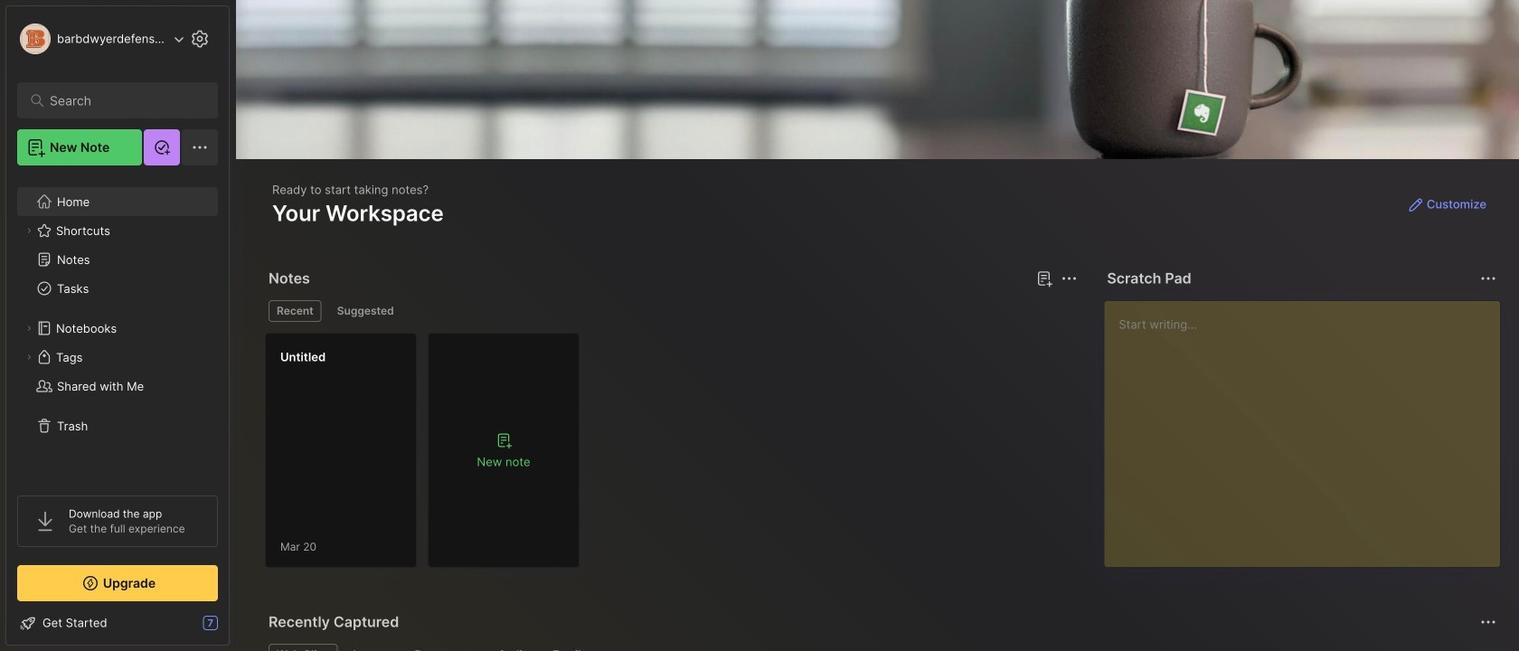 Task type: locate. For each thing, give the bounding box(es) containing it.
tree
[[6, 176, 229, 479]]

more actions image
[[1059, 268, 1080, 290], [1478, 268, 1500, 290]]

expand tags image
[[24, 352, 34, 363]]

0 horizontal spatial more actions image
[[1059, 268, 1080, 290]]

tab
[[269, 300, 322, 322], [329, 300, 402, 322]]

more actions image
[[1478, 612, 1500, 633]]

1 tab list from the top
[[269, 300, 1075, 322]]

More actions field
[[1057, 266, 1082, 291], [1476, 266, 1502, 291], [1476, 610, 1502, 635]]

2 tab from the left
[[329, 300, 402, 322]]

1 more actions image from the left
[[1059, 268, 1080, 290]]

None search field
[[50, 90, 194, 111]]

row group
[[265, 333, 591, 579]]

0 vertical spatial tab list
[[269, 300, 1075, 322]]

2 tab list from the top
[[269, 644, 1495, 651]]

tree inside main element
[[6, 176, 229, 479]]

1 horizontal spatial more actions image
[[1478, 268, 1500, 290]]

1 tab from the left
[[269, 300, 322, 322]]

tab list
[[269, 300, 1075, 322], [269, 644, 1495, 651]]

2 more actions image from the left
[[1478, 268, 1500, 290]]

none search field inside main element
[[50, 90, 194, 111]]

1 vertical spatial tab list
[[269, 644, 1495, 651]]

1 horizontal spatial tab
[[329, 300, 402, 322]]

click to collapse image
[[228, 618, 242, 640]]

0 horizontal spatial tab
[[269, 300, 322, 322]]



Task type: describe. For each thing, give the bounding box(es) containing it.
Account field
[[17, 21, 185, 57]]

Start writing… text field
[[1119, 301, 1500, 553]]

main element
[[0, 0, 235, 651]]

settings image
[[189, 28, 211, 50]]

Search text field
[[50, 92, 194, 109]]

Help and Learning task checklist field
[[6, 609, 229, 638]]

expand notebooks image
[[24, 323, 34, 334]]



Task type: vqa. For each thing, say whether or not it's contained in the screenshot.
leftmost More actions icon
no



